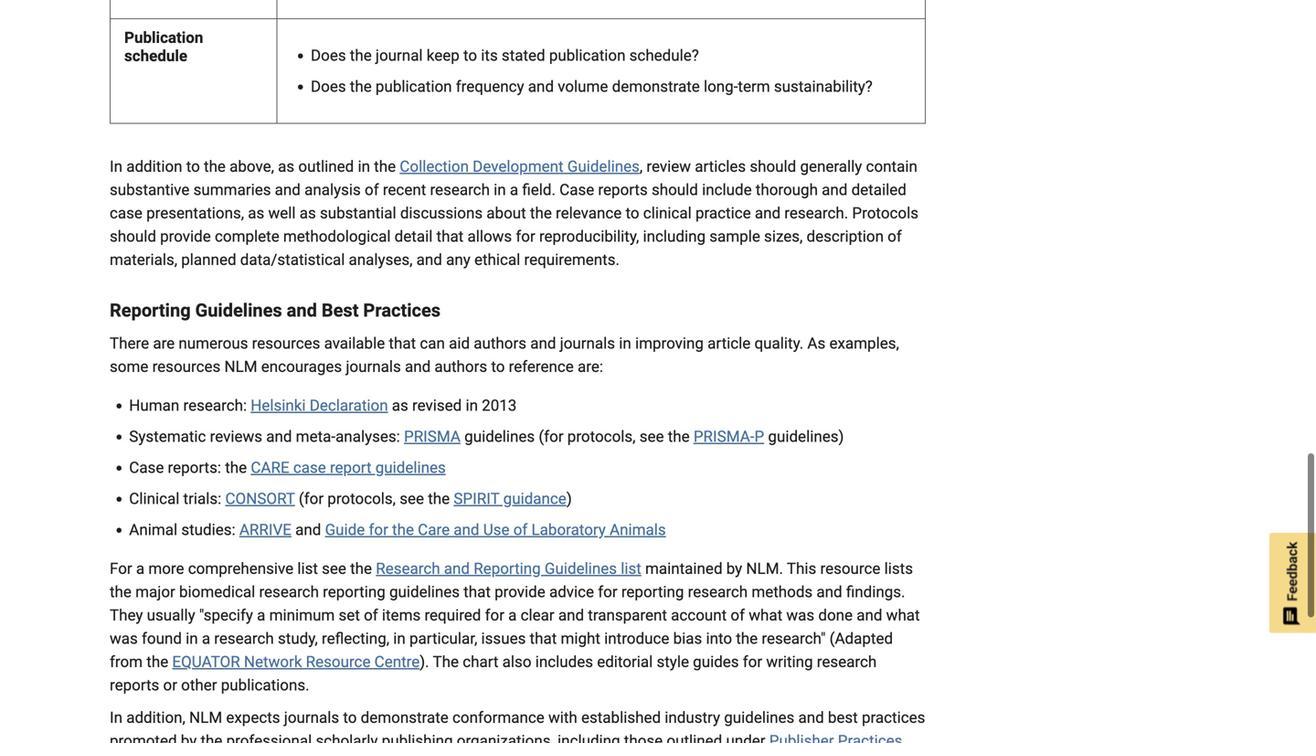 Task type: vqa. For each thing, say whether or not it's contained in the screenshot.
the inside the , review articles should generally contain substantive summaries and analysis of recent research in a field. Case reports should include thorough and detailed case presentations, as well as substantial discussions about the relevance to clinical practice and research. Protocols should provide complete methodological detail that allows for reproducibility, including sample sizes, description of materials, planned data/statistical analyses, and any ethical requirements.
yes



Task type: describe. For each thing, give the bounding box(es) containing it.
reports:
[[168, 458, 221, 477]]

and down stated on the top of page
[[528, 77, 554, 96]]

detailed
[[852, 181, 907, 199]]

tell us what you think! image
[[1270, 533, 1316, 633]]

also
[[502, 653, 532, 671]]

demonstrate for conformance
[[361, 708, 449, 727]]

in up analysis
[[358, 157, 370, 176]]

bias
[[673, 629, 702, 648]]

keep
[[427, 46, 460, 64]]

2 vertical spatial guidelines
[[545, 559, 617, 578]]

1 horizontal spatial was
[[786, 606, 815, 624]]

development
[[473, 157, 564, 176]]

best
[[322, 300, 359, 321]]

found
[[142, 629, 182, 648]]

substantive
[[110, 181, 190, 199]]

1 vertical spatial should
[[652, 181, 698, 199]]

the down guide
[[350, 559, 372, 578]]

for up issues
[[485, 606, 505, 624]]

a right for
[[136, 559, 145, 578]]

that down "clear"
[[530, 629, 557, 648]]

practice
[[696, 204, 751, 222]]

,
[[640, 157, 643, 176]]

some
[[110, 357, 148, 376]]

for right guide
[[369, 521, 388, 539]]

to left "its"
[[463, 46, 477, 64]]

helsinki
[[251, 396, 306, 415]]

article
[[708, 334, 751, 352]]

of down in addition to the above, as outlined in the collection development guidelines on the top left of the page
[[365, 181, 379, 199]]

sample
[[710, 227, 760, 245]]

include
[[702, 181, 752, 199]]

publishing
[[382, 732, 453, 743]]

sizes,
[[764, 227, 803, 245]]

report
[[330, 458, 372, 477]]

provide inside , review articles should generally contain substantive summaries and analysis of recent research in a field. case reports should include thorough and detailed case presentations, as well as substantial discussions about the relevance to clinical practice and research. protocols should provide complete methodological detail that allows for reproducibility, including sample sizes, description of materials, planned data/statistical analyses, and any ethical requirements.
[[160, 227, 211, 245]]

the up summaries
[[204, 157, 226, 176]]

established
[[581, 708, 661, 727]]

organizations,
[[457, 732, 554, 743]]

research down "specify on the bottom of page
[[214, 629, 274, 648]]

research up account
[[688, 583, 748, 601]]

chart
[[463, 653, 499, 671]]

and down "detail"
[[417, 250, 442, 269]]

expects
[[226, 708, 280, 727]]

the left journal
[[350, 46, 372, 64]]

of down protocols
[[888, 227, 902, 245]]

recent
[[383, 181, 426, 199]]

by inside in addition, nlm expects journals to demonstrate conformance with established industry guidelines and best practices promoted by the professional scholarly publishing organizations, including those outlined under
[[181, 732, 197, 743]]

care case report guidelines link
[[251, 458, 446, 477]]

above,
[[230, 157, 274, 176]]

scholarly
[[316, 732, 378, 743]]

for up the transparent
[[598, 583, 618, 601]]

centre
[[374, 653, 420, 671]]

the left the care
[[392, 521, 414, 539]]

schedule
[[124, 47, 187, 65]]

research inside , review articles should generally contain substantive summaries and analysis of recent research in a field. case reports should include thorough and detailed case presentations, as well as substantial discussions about the relevance to clinical practice and research. protocols should provide complete methodological detail that allows for reproducibility, including sample sizes, description of materials, planned data/statistical analyses, and any ethical requirements.
[[430, 181, 490, 199]]

for a more comprehensive list see the research and reporting guidelines list
[[110, 559, 641, 578]]

protocols
[[852, 204, 919, 222]]

reflecting,
[[322, 629, 389, 648]]

0 vertical spatial guidelines
[[567, 157, 640, 176]]

the inside in addition, nlm expects journals to demonstrate conformance with established industry guidelines and best practices promoted by the professional scholarly publishing organizations, including those outlined under
[[201, 732, 222, 743]]

meta-
[[296, 427, 336, 446]]

2 list from the left
[[621, 559, 641, 578]]

in inside , review articles should generally contain substantive summaries and analysis of recent research in a field. case reports should include thorough and detailed case presentations, as well as substantial discussions about the relevance to clinical practice and research. protocols should provide complete methodological detail that allows for reproducibility, including sample sizes, description of materials, planned data/statistical analyses, and any ethical requirements.
[[494, 181, 506, 199]]

items
[[382, 606, 421, 624]]

presentations,
[[146, 204, 244, 222]]

addition,
[[126, 708, 185, 727]]

1 horizontal spatial journals
[[346, 357, 401, 376]]

and left "best"
[[287, 300, 317, 321]]

more
[[148, 559, 184, 578]]

2 vertical spatial should
[[110, 227, 156, 245]]

the up the care
[[428, 490, 450, 508]]

the down the reviews
[[225, 458, 247, 477]]

2 horizontal spatial should
[[750, 157, 796, 176]]

research:
[[183, 396, 247, 415]]

reports inside ). the chart also includes editorial style guides for writing research reports or other publications.
[[110, 676, 159, 694]]

and up well
[[275, 181, 301, 199]]

as up complete
[[248, 204, 264, 222]]

data/statistical
[[240, 250, 345, 269]]

journals inside in addition, nlm expects journals to demonstrate conformance with established industry guidelines and best practices promoted by the professional scholarly publishing organizations, including those outlined under
[[284, 708, 339, 727]]

with
[[548, 708, 578, 727]]

prisma-p link
[[694, 427, 764, 446]]

a up the equator
[[202, 629, 210, 648]]

network
[[244, 653, 302, 671]]

guidelines inside maintained by nlm. this resource lists the major biomedical research reporting guidelines that provide advice for reporting research methods and findings. they usually "specify a minimum set of items required for a clear and transparent account of what was done and what was found in a research study, reflecting, in particular, issues that might introduce bias into the research" (adapted from the
[[389, 583, 460, 601]]

as right 'above,'
[[278, 157, 295, 176]]

of up into
[[731, 606, 745, 624]]

case inside , review articles should generally contain substantive summaries and analysis of recent research in a field. case reports should include thorough and detailed case presentations, as well as substantial discussions about the relevance to clinical practice and research. protocols should provide complete methodological detail that allows for reproducibility, including sample sizes, description of materials, planned data/statistical analyses, and any ethical requirements.
[[110, 204, 143, 222]]

, review articles should generally contain substantive summaries and analysis of recent research in a field. case reports should include thorough and detailed case presentations, as well as substantial discussions about the relevance to clinical practice and research. protocols should provide complete methodological detail that allows for reproducibility, including sample sizes, description of materials, planned data/statistical analyses, and any ethical requirements.
[[110, 157, 919, 269]]

a up issues
[[508, 606, 517, 624]]

and up reference
[[530, 334, 556, 352]]

research inside ). the chart also includes editorial style guides for writing research reports or other publications.
[[817, 653, 877, 671]]

required
[[425, 606, 481, 624]]

are:
[[578, 357, 603, 376]]

professional
[[226, 732, 312, 743]]

in for in addition, nlm expects journals to demonstrate conformance with established industry guidelines and best practices promoted by the professional scholarly publishing organizations, including those outlined under
[[110, 708, 122, 727]]

the up recent
[[374, 157, 396, 176]]

introduce
[[604, 629, 669, 648]]

term
[[738, 77, 770, 96]]

laboratory
[[532, 521, 606, 539]]

to inside 'there are numerous resources available that can aid authors and journals in improving article quality. as examples, some resources nlm encourages journals and authors to reference are:'
[[491, 357, 505, 376]]

prisma-
[[694, 427, 755, 446]]

reports inside , review articles should generally contain substantive summaries and analysis of recent research in a field. case reports should include thorough and detailed case presentations, as well as substantial discussions about the relevance to clinical practice and research. protocols should provide complete methodological detail that allows for reproducibility, including sample sizes, description of materials, planned data/statistical analyses, and any ethical requirements.
[[598, 181, 648, 199]]

in inside 'there are numerous resources available that can aid authors and journals in improving article quality. as examples, some resources nlm encourages journals and authors to reference are:'
[[619, 334, 631, 352]]

spirit
[[454, 490, 500, 508]]

promoted
[[110, 732, 177, 743]]

in for in addition to the above, as outlined in the collection development guidelines
[[110, 157, 122, 176]]

and up done at the right of the page
[[817, 583, 842, 601]]

clear
[[521, 606, 555, 624]]

maintained by nlm. this resource lists the major biomedical research reporting guidelines that provide advice for reporting research methods and findings. they usually "specify a minimum set of items required for a clear and transparent account of what was done and what was found in a research study, reflecting, in particular, issues that might introduce bias into the research" (adapted from the
[[110, 559, 920, 671]]

encourages
[[261, 357, 342, 376]]

practices
[[862, 708, 925, 727]]

a inside , review articles should generally contain substantive summaries and analysis of recent research in a field. case reports should include thorough and detailed case presentations, as well as substantial discussions about the relevance to clinical practice and research. protocols should provide complete methodological detail that allows for reproducibility, including sample sizes, description of materials, planned data/statistical analyses, and any ethical requirements.
[[510, 181, 518, 199]]

to inside in addition, nlm expects journals to demonstrate conformance with established industry guidelines and best practices promoted by the professional scholarly publishing organizations, including those outlined under
[[343, 708, 357, 727]]

including inside , review articles should generally contain substantive summaries and analysis of recent research in a field. case reports should include thorough and detailed case presentations, as well as substantial discussions about the relevance to clinical practice and research. protocols should provide complete methodological detail that allows for reproducibility, including sample sizes, description of materials, planned data/statistical analyses, and any ethical requirements.
[[643, 227, 706, 245]]

see for and
[[322, 559, 346, 578]]

in left 2013 at the bottom left of page
[[466, 396, 478, 415]]

guidelines down 'prisma' link
[[375, 458, 446, 477]]

a right "specify on the bottom of page
[[257, 606, 265, 624]]

and left use
[[454, 521, 479, 539]]

other
[[181, 676, 217, 694]]

publication
[[124, 28, 203, 47]]

does for does the publication frequency and volume demonstrate long-term                                 sustainability?
[[311, 77, 346, 96]]

2 reporting from the left
[[621, 583, 684, 601]]

case inside , review articles should generally contain substantive summaries and analysis of recent research in a field. case reports should include thorough and detailed case presentations, as well as substantial discussions about the relevance to clinical practice and research. protocols should provide complete methodological detail that allows for reproducibility, including sample sizes, description of materials, planned data/statistical analyses, and any ethical requirements.
[[560, 181, 594, 199]]

that inside , review articles should generally contain substantive summaries and analysis of recent research in a field. case reports should include thorough and detailed case presentations, as well as substantial discussions about the relevance to clinical practice and research. protocols should provide complete methodological detail that allows for reproducibility, including sample sizes, description of materials, planned data/statistical analyses, and any ethical requirements.
[[436, 227, 464, 245]]

1 vertical spatial reporting
[[474, 559, 541, 578]]

systematic reviews and meta-analyses: prisma guidelines (for protocols, see the prisma-p guidelines)
[[129, 427, 844, 446]]

the up in addition to the above, as outlined in the collection development guidelines on the top left of the page
[[350, 77, 372, 96]]

in up the equator
[[186, 629, 198, 648]]

improving
[[635, 334, 704, 352]]

research
[[376, 559, 440, 578]]

as right well
[[300, 204, 316, 222]]

stated
[[502, 46, 545, 64]]

the down for
[[110, 583, 132, 601]]

comprehensive
[[188, 559, 294, 578]]

advice
[[549, 583, 594, 601]]

research.
[[785, 204, 848, 222]]

guidelines down 2013 at the bottom left of page
[[465, 427, 535, 446]]

p
[[755, 427, 764, 446]]

reproducibility,
[[539, 227, 639, 245]]

ethical
[[474, 250, 520, 269]]

biomedical
[[179, 583, 255, 601]]

).
[[420, 653, 429, 671]]

by inside maintained by nlm. this resource lists the major biomedical research reporting guidelines that provide advice for reporting research methods and findings. they usually "specify a minimum set of items required for a clear and transparent account of what was done and what was found in a research study, reflecting, in particular, issues that might introduce bias into the research" (adapted from the
[[726, 559, 742, 578]]

declaration
[[310, 396, 388, 415]]

and down helsinki
[[266, 427, 292, 446]]

or
[[163, 676, 177, 694]]

clinical
[[129, 490, 179, 508]]

account
[[671, 606, 727, 624]]

lists
[[885, 559, 913, 578]]



Task type: locate. For each thing, give the bounding box(es) containing it.
1 vertical spatial demonstrate
[[361, 708, 449, 727]]

1 vertical spatial was
[[110, 629, 138, 648]]

1 vertical spatial journals
[[346, 357, 401, 376]]

0 horizontal spatial by
[[181, 732, 197, 743]]

authors down aid
[[435, 357, 487, 376]]

1 horizontal spatial case
[[560, 181, 594, 199]]

publication schedule
[[124, 28, 203, 65]]

and down advice on the bottom left
[[558, 606, 584, 624]]

1 horizontal spatial case
[[293, 458, 326, 477]]

in inside in addition, nlm expects journals to demonstrate conformance with established industry guidelines and best practices promoted by the professional scholarly publishing organizations, including those outlined under
[[110, 708, 122, 727]]

0 horizontal spatial should
[[110, 227, 156, 245]]

resource
[[820, 559, 881, 578]]

reference
[[509, 357, 574, 376]]

1 horizontal spatial (for
[[539, 427, 564, 446]]

1 vertical spatial publication
[[376, 77, 452, 96]]

nlm down numerous
[[224, 357, 257, 376]]

does the publication frequency and volume demonstrate long-term                                 sustainability?
[[311, 77, 873, 96]]

of right set
[[364, 606, 378, 624]]

1 horizontal spatial outlined
[[667, 732, 722, 743]]

studies:
[[181, 521, 235, 539]]

guide for the care and use of laboratory animals link
[[325, 521, 666, 539]]

0 vertical spatial (for
[[539, 427, 564, 446]]

articles
[[695, 157, 746, 176]]

0 vertical spatial publication
[[549, 46, 626, 64]]

provide down research and reporting guidelines list link
[[495, 583, 545, 601]]

findings.
[[846, 583, 905, 601]]

journals down available
[[346, 357, 401, 376]]

that inside 'there are numerous resources available that can aid authors and journals in improving article quality. as examples, some resources nlm encourages journals and authors to reference are:'
[[389, 334, 416, 352]]

to inside , review articles should generally contain substantive summaries and analysis of recent research in a field. case reports should include thorough and detailed case presentations, as well as substantial discussions about the relevance to clinical practice and research. protocols should provide complete methodological detail that allows for reproducibility, including sample sizes, description of materials, planned data/statistical analyses, and any ethical requirements.
[[626, 204, 640, 222]]

requirements.
[[524, 250, 620, 269]]

guidelines
[[567, 157, 640, 176], [195, 300, 282, 321], [545, 559, 617, 578]]

1 vertical spatial protocols,
[[328, 490, 396, 508]]

sustainability?
[[774, 77, 873, 96]]

journals up are:
[[560, 334, 615, 352]]

animal studies: arrive and guide for the care and use of laboratory animals
[[129, 521, 666, 539]]

resource
[[306, 653, 371, 671]]

0 vertical spatial including
[[643, 227, 706, 245]]

(for down case reports: the care case report guidelines
[[299, 490, 324, 508]]

0 horizontal spatial (for
[[299, 490, 324, 508]]

0 vertical spatial nlm
[[224, 357, 257, 376]]

authors right aid
[[474, 334, 527, 352]]

to right addition
[[186, 157, 200, 176]]

0 vertical spatial outlined
[[298, 157, 354, 176]]

human research: helsinki declaration as revised in 2013
[[129, 396, 517, 415]]

see
[[640, 427, 664, 446], [400, 490, 424, 508], [322, 559, 346, 578]]

1 horizontal spatial nlm
[[224, 357, 257, 376]]

guidelines up the relevance
[[567, 157, 640, 176]]

case up the clinical
[[129, 458, 164, 477]]

in up promoted on the left bottom of page
[[110, 708, 122, 727]]

provide down presentations,
[[160, 227, 211, 245]]

in left addition
[[110, 157, 122, 176]]

aid
[[449, 334, 470, 352]]

1 vertical spatial does
[[311, 77, 346, 96]]

see down guide
[[322, 559, 346, 578]]

0 vertical spatial protocols,
[[567, 427, 636, 446]]

0 vertical spatial journals
[[560, 334, 615, 352]]

equator network resource centre link
[[172, 653, 420, 671]]

0 horizontal spatial nlm
[[189, 708, 222, 727]]

nlm
[[224, 357, 257, 376], [189, 708, 222, 727]]

in down items
[[393, 629, 406, 648]]

case down the substantive
[[110, 204, 143, 222]]

what down 'findings.'
[[886, 606, 920, 624]]

substantial
[[320, 204, 396, 222]]

1 vertical spatial see
[[400, 490, 424, 508]]

0 vertical spatial provide
[[160, 227, 211, 245]]

for right 'guides'
[[743, 653, 762, 671]]

reviews
[[210, 427, 262, 446]]

they
[[110, 606, 143, 624]]

case down meta-
[[293, 458, 326, 477]]

should up materials,
[[110, 227, 156, 245]]

1 horizontal spatial reports
[[598, 181, 648, 199]]

demonstrate for long-
[[612, 77, 700, 96]]

of right use
[[513, 521, 528, 539]]

particular,
[[410, 629, 477, 648]]

and down generally
[[822, 181, 848, 199]]

1 what from the left
[[749, 606, 783, 624]]

prisma
[[404, 427, 461, 446]]

1 horizontal spatial by
[[726, 559, 742, 578]]

0 horizontal spatial case
[[110, 204, 143, 222]]

1 horizontal spatial what
[[886, 606, 920, 624]]

that up any
[[436, 227, 464, 245]]

equator network resource centre
[[172, 653, 420, 671]]

outlined inside in addition, nlm expects journals to demonstrate conformance with established industry guidelines and best practices promoted by the professional scholarly publishing organizations, including those outlined under
[[667, 732, 722, 743]]

"specify
[[199, 606, 253, 624]]

demonstrate down schedule?
[[612, 77, 700, 96]]

frequency
[[456, 77, 524, 96]]

should up thorough
[[750, 157, 796, 176]]

planned
[[181, 250, 236, 269]]

1 vertical spatial provide
[[495, 583, 545, 601]]

arrive
[[239, 521, 292, 539]]

what down the methods
[[749, 606, 783, 624]]

by left nlm.
[[726, 559, 742, 578]]

and up sizes,
[[755, 204, 781, 222]]

relevance
[[556, 204, 622, 222]]

2 vertical spatial journals
[[284, 708, 339, 727]]

journal
[[376, 46, 423, 64]]

1 vertical spatial resources
[[152, 357, 221, 376]]

2 in from the top
[[110, 708, 122, 727]]

research"
[[762, 629, 826, 648]]

and left best
[[798, 708, 824, 727]]

0 vertical spatial see
[[640, 427, 664, 446]]

case up the relevance
[[560, 181, 594, 199]]

2 horizontal spatial journals
[[560, 334, 615, 352]]

(for
[[539, 427, 564, 446], [299, 490, 324, 508]]

guidelines up advice on the bottom left
[[545, 559, 617, 578]]

and down 'findings.'
[[857, 606, 883, 624]]

and left guide
[[295, 521, 321, 539]]

nlm inside in addition, nlm expects journals to demonstrate conformance with established industry guidelines and best practices promoted by the professional scholarly publishing organizations, including those outlined under
[[189, 708, 222, 727]]

0 vertical spatial does
[[311, 46, 346, 64]]

was up the research"
[[786, 606, 815, 624]]

0 vertical spatial resources
[[252, 334, 320, 352]]

0 vertical spatial was
[[786, 606, 815, 624]]

for inside ). the chart also includes editorial style guides for writing research reports or other publications.
[[743, 653, 762, 671]]

should
[[750, 157, 796, 176], [652, 181, 698, 199], [110, 227, 156, 245]]

see up the animal studies: arrive and guide for the care and use of laboratory animals
[[400, 490, 424, 508]]

publications.
[[221, 676, 310, 694]]

0 horizontal spatial see
[[322, 559, 346, 578]]

the down found
[[147, 653, 168, 671]]

0 horizontal spatial demonstrate
[[361, 708, 449, 727]]

volume
[[558, 77, 608, 96]]

guidance
[[503, 490, 567, 508]]

outlined up analysis
[[298, 157, 354, 176]]

description
[[807, 227, 884, 245]]

and down the care
[[444, 559, 470, 578]]

should down review
[[652, 181, 698, 199]]

1 vertical spatial by
[[181, 732, 197, 743]]

0 horizontal spatial outlined
[[298, 157, 354, 176]]

the
[[433, 653, 459, 671]]

guides
[[693, 653, 739, 671]]

nlm down other
[[189, 708, 222, 727]]

analyses:
[[336, 427, 400, 446]]

0 horizontal spatial list
[[297, 559, 318, 578]]

as left revised
[[392, 396, 408, 415]]

1 vertical spatial in
[[110, 708, 122, 727]]

for
[[110, 559, 132, 578]]

2 horizontal spatial see
[[640, 427, 664, 446]]

0 horizontal spatial reporting
[[323, 583, 386, 601]]

equator
[[172, 653, 240, 671]]

1 horizontal spatial list
[[621, 559, 641, 578]]

clinical
[[643, 204, 692, 222]]

0 horizontal spatial protocols,
[[328, 490, 396, 508]]

0 vertical spatial by
[[726, 559, 742, 578]]

1 in from the top
[[110, 157, 122, 176]]

collection development guidelines link
[[400, 157, 640, 176]]

in up the about
[[494, 181, 506, 199]]

0 horizontal spatial journals
[[284, 708, 339, 727]]

was up from at the bottom of page
[[110, 629, 138, 648]]

was
[[786, 606, 815, 624], [110, 629, 138, 648]]

in
[[358, 157, 370, 176], [494, 181, 506, 199], [619, 334, 631, 352], [466, 396, 478, 415], [186, 629, 198, 648], [393, 629, 406, 648]]

care
[[251, 458, 289, 477]]

might
[[561, 629, 601, 648]]

1 horizontal spatial provide
[[495, 583, 545, 601]]

1 horizontal spatial protocols,
[[567, 427, 636, 446]]

1 horizontal spatial should
[[652, 181, 698, 199]]

0 horizontal spatial resources
[[152, 357, 221, 376]]

provide inside maintained by nlm. this resource lists the major biomedical research reporting guidelines that provide advice for reporting research methods and findings. they usually "specify a minimum set of items required for a clear and transparent account of what was done and what was found in a research study, reflecting, in particular, issues that might introduce bias into the research" (adapted from the
[[495, 583, 545, 601]]

guidelines up under at bottom
[[724, 708, 795, 727]]

2 does from the top
[[311, 77, 346, 96]]

1 horizontal spatial resources
[[252, 334, 320, 352]]

nlm inside 'there are numerous resources available that can aid authors and journals in improving article quality. as examples, some resources nlm encourages journals and authors to reference are:'
[[224, 357, 257, 376]]

1 vertical spatial nlm
[[189, 708, 222, 727]]

0 vertical spatial authors
[[474, 334, 527, 352]]

guidelines inside in addition, nlm expects journals to demonstrate conformance with established industry guidelines and best practices promoted by the professional scholarly publishing organizations, including those outlined under
[[724, 708, 795, 727]]

the right into
[[736, 629, 758, 648]]

protocols, down the report
[[328, 490, 396, 508]]

0 horizontal spatial publication
[[376, 77, 452, 96]]

animals
[[610, 521, 666, 539]]

reporting up the "are"
[[110, 300, 191, 321]]

does for does the journal keep to its stated publication schedule?
[[311, 46, 346, 64]]

1 vertical spatial reports
[[110, 676, 159, 694]]

there are numerous resources available that can aid authors and journals in improving article quality. as examples, some resources nlm encourages journals and authors to reference are:
[[110, 334, 899, 376]]

1 reporting from the left
[[323, 583, 386, 601]]

1 horizontal spatial see
[[400, 490, 424, 508]]

quality.
[[755, 334, 804, 352]]

and down can
[[405, 357, 431, 376]]

style
[[657, 653, 689, 671]]

reporting up set
[[323, 583, 386, 601]]

demonstrate up publishing
[[361, 708, 449, 727]]

list down animals
[[621, 559, 641, 578]]

reports down ,
[[598, 181, 648, 199]]

summaries
[[193, 181, 271, 199]]

0 vertical spatial case
[[560, 181, 594, 199]]

trials:
[[183, 490, 221, 508]]

1 horizontal spatial including
[[643, 227, 706, 245]]

0 vertical spatial reports
[[598, 181, 648, 199]]

0 horizontal spatial including
[[558, 732, 620, 743]]

a down development
[[510, 181, 518, 199]]

analysis
[[304, 181, 361, 199]]

use
[[483, 521, 510, 539]]

1 list from the left
[[297, 559, 318, 578]]

publication down journal
[[376, 77, 452, 96]]

for down the about
[[516, 227, 535, 245]]

as
[[278, 157, 295, 176], [248, 204, 264, 222], [300, 204, 316, 222], [392, 396, 408, 415]]

see left prisma-
[[640, 427, 664, 446]]

protocols, up )
[[567, 427, 636, 446]]

0 vertical spatial case
[[110, 204, 143, 222]]

see for guidance
[[400, 490, 424, 508]]

case
[[110, 204, 143, 222], [293, 458, 326, 477]]

0 vertical spatial in
[[110, 157, 122, 176]]

0 horizontal spatial reports
[[110, 676, 159, 694]]

and inside in addition, nlm expects journals to demonstrate conformance with established industry guidelines and best practices promoted by the professional scholarly publishing organizations, including those outlined under
[[798, 708, 824, 727]]

journals up scholarly
[[284, 708, 339, 727]]

1 horizontal spatial reporting
[[474, 559, 541, 578]]

research
[[430, 181, 490, 199], [259, 583, 319, 601], [688, 583, 748, 601], [214, 629, 274, 648], [817, 653, 877, 671]]

including inside in addition, nlm expects journals to demonstrate conformance with established industry guidelines and best practices promoted by the professional scholarly publishing organizations, including those outlined under
[[558, 732, 620, 743]]

1 vertical spatial case
[[293, 458, 326, 477]]

2 what from the left
[[886, 606, 920, 624]]

research up the minimum
[[259, 583, 319, 601]]

outlined down industry
[[667, 732, 722, 743]]

for inside , review articles should generally contain substantive summaries and analysis of recent research in a field. case reports should include thorough and detailed case presentations, as well as substantial discussions about the relevance to clinical practice and research. protocols should provide complete methodological detail that allows for reproducibility, including sample sizes, description of materials, planned data/statistical analyses, and any ethical requirements.
[[516, 227, 535, 245]]

from
[[110, 653, 143, 671]]

demonstrate inside in addition, nlm expects journals to demonstrate conformance with established industry guidelines and best practices promoted by the professional scholarly publishing organizations, including those outlined under
[[361, 708, 449, 727]]

usually
[[147, 606, 195, 624]]

2 vertical spatial see
[[322, 559, 346, 578]]

1 does from the top
[[311, 46, 346, 64]]

by down addition, on the bottom left of page
[[181, 732, 197, 743]]

research down (adapted
[[817, 653, 877, 671]]

to left clinical on the top
[[626, 204, 640, 222]]

nlm.
[[746, 559, 783, 578]]

1 vertical spatial including
[[558, 732, 620, 743]]

practices
[[363, 300, 441, 321]]

1 vertical spatial guidelines
[[195, 300, 282, 321]]

in
[[110, 157, 122, 176], [110, 708, 122, 727]]

1 vertical spatial case
[[129, 458, 164, 477]]

0 vertical spatial demonstrate
[[612, 77, 700, 96]]

(for up the guidance in the bottom left of the page
[[539, 427, 564, 446]]

industry
[[665, 708, 720, 727]]

field.
[[522, 181, 556, 199]]

spirit guidance link
[[454, 490, 567, 508]]

this
[[787, 559, 817, 578]]

1 vertical spatial authors
[[435, 357, 487, 376]]

that left can
[[389, 334, 416, 352]]

issues
[[481, 629, 526, 648]]

reporting
[[110, 300, 191, 321], [474, 559, 541, 578]]

reporting guidelines and best practices
[[110, 300, 441, 321]]

the inside , review articles should generally contain substantive summaries and analysis of recent research in a field. case reports should include thorough and detailed case presentations, as well as substantial discussions about the relevance to clinical practice and research. protocols should provide complete methodological detail that allows for reproducibility, including sample sizes, description of materials, planned data/statistical analyses, and any ethical requirements.
[[530, 204, 552, 222]]

1 horizontal spatial reporting
[[621, 583, 684, 601]]

its
[[481, 46, 498, 64]]

1 vertical spatial (for
[[299, 490, 324, 508]]

reports down from at the bottom of page
[[110, 676, 159, 694]]

includes
[[535, 653, 593, 671]]

list up the minimum
[[297, 559, 318, 578]]

0 horizontal spatial case
[[129, 458, 164, 477]]

to up 2013 at the bottom left of page
[[491, 357, 505, 376]]

a
[[510, 181, 518, 199], [136, 559, 145, 578], [257, 606, 265, 624], [508, 606, 517, 624], [202, 629, 210, 648]]

reporting up the transparent
[[621, 583, 684, 601]]

materials,
[[110, 250, 177, 269]]

1 horizontal spatial demonstrate
[[612, 77, 700, 96]]

arrive link
[[239, 521, 292, 539]]

0 horizontal spatial what
[[749, 606, 783, 624]]

contain
[[866, 157, 918, 176]]

including down with
[[558, 732, 620, 743]]

1 horizontal spatial publication
[[549, 46, 626, 64]]

0 horizontal spatial reporting
[[110, 300, 191, 321]]

the down other
[[201, 732, 222, 743]]

of
[[365, 181, 379, 199], [888, 227, 902, 245], [513, 521, 528, 539], [364, 606, 378, 624], [731, 606, 745, 624]]

numerous
[[179, 334, 248, 352]]

0 horizontal spatial provide
[[160, 227, 211, 245]]

0 vertical spatial reporting
[[110, 300, 191, 321]]

0 vertical spatial should
[[750, 157, 796, 176]]

0 horizontal spatial was
[[110, 629, 138, 648]]

examples,
[[830, 334, 899, 352]]

the left prisma-
[[668, 427, 690, 446]]

that up required at the left bottom
[[464, 583, 491, 601]]

writing
[[766, 653, 813, 671]]

set
[[339, 606, 360, 624]]

1 vertical spatial outlined
[[667, 732, 722, 743]]



